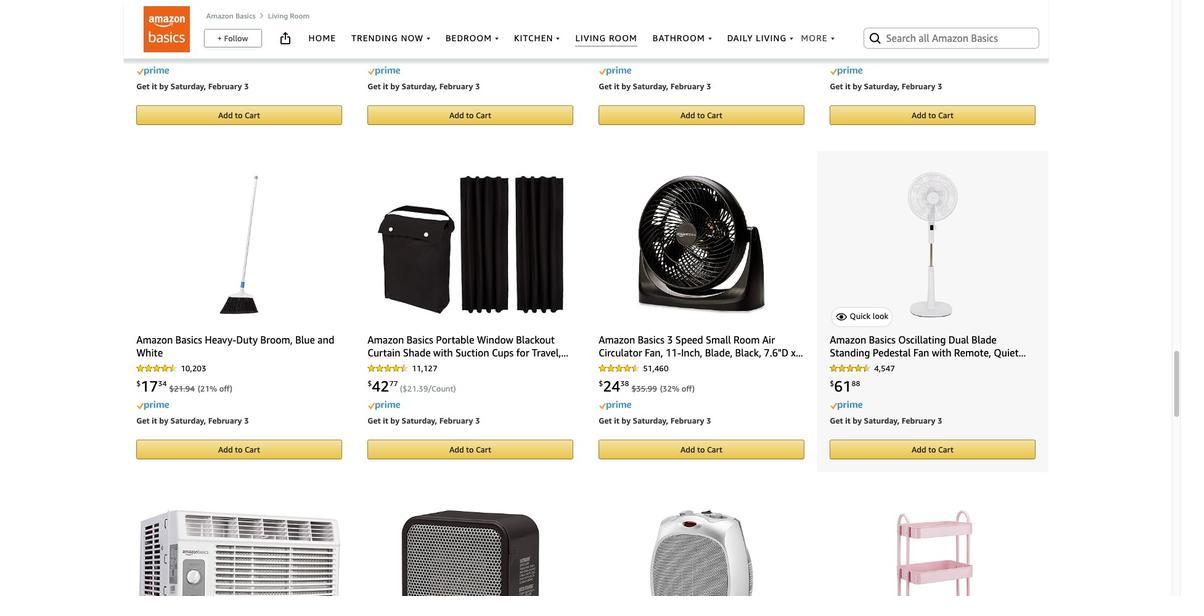 Task type: locate. For each thing, give the bounding box(es) containing it.
( inside $ 17 34 $ 21 . 94 ( 21% off )
[[198, 384, 200, 394]]

) for 17
[[230, 384, 233, 394]]

saturday, for 10,203
[[171, 416, 206, 426]]

2 off from the left
[[682, 384, 692, 394]]

1 horizontal spatial 21
[[407, 384, 417, 394]]

living
[[268, 11, 288, 20]]

21 left 94
[[174, 384, 183, 394]]

3 for 51,460
[[706, 416, 711, 426]]

1 horizontal spatial 49
[[620, 45, 629, 54]]

3 for 34,998
[[244, 81, 249, 91]]

off right 21%
[[219, 384, 230, 394]]

by for 11,127
[[390, 416, 400, 426]]

+ follow
[[217, 33, 248, 43]]

0 vertical spatial 11,127
[[412, 29, 437, 39]]

get it by saturday, february 3 for 51,460
[[599, 416, 711, 426]]

0 horizontal spatial 21
[[174, 384, 183, 394]]

4,547
[[874, 364, 895, 374]]

amazon basics logo image
[[144, 6, 190, 52]]

1 horizontal spatial 34,998
[[643, 29, 669, 39]]

february
[[208, 81, 242, 91], [439, 81, 473, 91], [671, 81, 704, 91], [902, 81, 936, 91], [208, 416, 242, 426], [439, 416, 473, 426], [671, 416, 704, 426], [902, 416, 936, 426]]

1 28 from the left
[[141, 43, 158, 60]]

living room
[[268, 11, 310, 20]]

0 horizontal spatial 49
[[158, 45, 167, 54]]

$ 28 49
[[136, 43, 167, 60], [599, 43, 629, 60]]

get it by saturday, february 3
[[136, 81, 249, 91], [368, 81, 480, 91], [599, 81, 711, 91], [830, 81, 942, 91], [136, 416, 249, 426], [368, 416, 480, 426], [599, 416, 711, 426], [830, 416, 942, 426]]

. down 51,460
[[646, 384, 648, 394]]

get for 34,998
[[136, 81, 150, 91]]

) inside the $ 24 38 $ 35 . 99 ( 32% off )
[[692, 384, 695, 394]]

35
[[636, 384, 646, 394]]

( inside the $ 24 38 $ 35 . 99 ( 32% off )
[[660, 384, 663, 394]]

1 horizontal spatial .
[[417, 384, 419, 394]]

.
[[183, 384, 185, 394], [417, 384, 419, 394], [646, 384, 648, 394]]

2 ( from the left
[[400, 384, 403, 394]]

. inside the $ 24 38 $ 35 . 99 ( 32% off )
[[646, 384, 648, 394]]

3 for 11,127
[[475, 416, 480, 426]]

11,127
[[412, 29, 437, 39], [412, 364, 437, 374]]

+ follow button
[[204, 30, 261, 47]]

61
[[834, 378, 852, 395]]

21%
[[200, 384, 217, 394]]

2 21 from the left
[[407, 384, 417, 394]]

it for 4,547
[[845, 416, 851, 426]]

by for 51,460
[[622, 416, 631, 426]]

2 28 from the left
[[603, 43, 620, 60]]

basics
[[236, 11, 256, 20]]

39
[[419, 384, 428, 394]]

. inside $ 42 77 ( $ 21 . 39 / count )
[[417, 384, 419, 394]]

94
[[185, 384, 195, 394]]

1 34,998 from the left
[[181, 29, 206, 39]]

21
[[174, 384, 183, 394], [407, 384, 417, 394]]

( right 99
[[660, 384, 663, 394]]

0 horizontal spatial 34,998
[[181, 29, 206, 39]]

quick look
[[850, 312, 889, 321]]

1 . from the left
[[183, 384, 185, 394]]

42
[[372, 378, 389, 395]]

by for 34,998
[[159, 81, 168, 91]]

0 horizontal spatial (
[[198, 384, 200, 394]]

amazon basics 3 speed small room air circulator fan, 11-inch, blade, black, 7.6"d x 14.8"w x 14.1"h image
[[637, 176, 766, 315]]

1 off from the left
[[219, 384, 230, 394]]

2 ) from the left
[[453, 384, 456, 394]]

get
[[136, 81, 150, 91], [368, 81, 381, 91], [599, 81, 612, 91], [830, 81, 843, 91], [136, 416, 150, 426], [368, 416, 381, 426], [599, 416, 612, 426], [830, 416, 843, 426]]

by for 4,547
[[853, 416, 862, 426]]

1 21 from the left
[[174, 384, 183, 394]]

it for 31,182
[[845, 81, 851, 91]]

( right 77
[[400, 384, 403, 394]]

search image
[[868, 31, 883, 46]]

2 horizontal spatial (
[[660, 384, 663, 394]]

38
[[620, 379, 629, 389]]

it
[[152, 81, 157, 91], [383, 81, 388, 91], [614, 81, 620, 91], [845, 81, 851, 91], [152, 416, 157, 426], [383, 416, 388, 426], [614, 416, 620, 426], [845, 416, 851, 426]]

2 $ 28 49 from the left
[[599, 43, 629, 60]]

get for 4,547
[[830, 416, 843, 426]]

(
[[198, 384, 200, 394], [400, 384, 403, 394], [660, 384, 663, 394]]

41 12
[[834, 43, 860, 60]]

get it by saturday, february 3 for 10,203
[[136, 416, 249, 426]]

3 ) from the left
[[692, 384, 695, 394]]

0 horizontal spatial )
[[230, 384, 233, 394]]

49
[[158, 45, 167, 54], [620, 45, 629, 54]]

3 . from the left
[[646, 384, 648, 394]]

( right 94
[[198, 384, 200, 394]]

1 vertical spatial 11,127
[[412, 364, 437, 374]]

) right /
[[453, 384, 456, 394]]

0 horizontal spatial off
[[219, 384, 230, 394]]

by
[[159, 81, 168, 91], [390, 81, 400, 91], [622, 81, 631, 91], [853, 81, 862, 91], [159, 416, 168, 426], [390, 416, 400, 426], [622, 416, 631, 426], [853, 416, 862, 426]]

amazon basics link
[[206, 11, 256, 20]]

1 ) from the left
[[230, 384, 233, 394]]

1 ( from the left
[[198, 384, 200, 394]]

)
[[230, 384, 233, 394], [453, 384, 456, 394], [692, 384, 695, 394]]

3
[[244, 81, 249, 91], [475, 81, 480, 91], [706, 81, 711, 91], [938, 81, 942, 91], [244, 416, 249, 426], [475, 416, 480, 426], [706, 416, 711, 426], [938, 416, 942, 426]]

get for 11,127
[[368, 416, 381, 426]]

34
[[158, 379, 167, 389]]

look
[[873, 312, 889, 321]]

1 49 from the left
[[158, 45, 167, 54]]

32%
[[663, 384, 680, 394]]

2 11,127 from the top
[[412, 364, 437, 374]]

) inside $ 42 77 ( $ 21 . 39 / count )
[[453, 384, 456, 394]]

) right 21%
[[230, 384, 233, 394]]

follow
[[224, 33, 248, 43]]

2 horizontal spatial .
[[646, 384, 648, 394]]

) for 24
[[692, 384, 695, 394]]

1 horizontal spatial $ 28 49
[[599, 43, 629, 60]]

2 horizontal spatial )
[[692, 384, 695, 394]]

) right the 32%
[[692, 384, 695, 394]]

. inside $ 17 34 $ 21 . 94 ( 21% off )
[[183, 384, 185, 394]]

off inside the $ 24 38 $ 35 . 99 ( 32% off )
[[682, 384, 692, 394]]

1 horizontal spatial off
[[682, 384, 692, 394]]

amazon basics 1500w oscillating ceramic heater with adjustable thermostat, silver image
[[650, 511, 753, 597]]

77
[[389, 379, 398, 389]]

saturday, for 4,547
[[864, 416, 900, 426]]

34,998
[[181, 29, 206, 39], [643, 29, 669, 39]]

1 horizontal spatial 28
[[603, 43, 620, 60]]

21 left the 39
[[407, 384, 417, 394]]

2 . from the left
[[417, 384, 419, 394]]

quick look button
[[831, 308, 893, 327]]

) for 42
[[453, 384, 456, 394]]

off inside $ 17 34 $ 21 . 94 ( 21% off )
[[219, 384, 230, 394]]

quick
[[850, 312, 871, 321]]

0 horizontal spatial $ 28 49
[[136, 43, 167, 60]]

off for 24
[[682, 384, 692, 394]]

amazon basics 3-tier rolling utility or kitchen cart - dusty pink image
[[887, 511, 978, 597]]

february for 4,547
[[902, 416, 936, 426]]

off
[[219, 384, 230, 394], [682, 384, 692, 394]]

by for 31,182
[[853, 81, 862, 91]]

. down 10,203
[[183, 384, 185, 394]]

1 horizontal spatial )
[[453, 384, 456, 394]]

1 horizontal spatial (
[[400, 384, 403, 394]]

) inside $ 17 34 $ 21 . 94 ( 21% off )
[[230, 384, 233, 394]]

living room link
[[268, 11, 310, 20]]

0 horizontal spatial 28
[[141, 43, 158, 60]]

it for 34,998
[[152, 81, 157, 91]]

28
[[141, 43, 158, 60], [603, 43, 620, 60]]

( for 24
[[660, 384, 663, 394]]

. left /
[[417, 384, 419, 394]]

amazon
[[206, 11, 234, 20]]

17
[[141, 378, 158, 395]]

saturday,
[[171, 81, 206, 91], [402, 81, 437, 91], [633, 81, 668, 91], [864, 81, 900, 91], [171, 416, 206, 426], [402, 416, 437, 426], [633, 416, 668, 426], [864, 416, 900, 426]]

off right the 32%
[[682, 384, 692, 394]]

$
[[136, 45, 141, 54], [599, 45, 603, 54], [136, 379, 141, 389], [368, 379, 372, 389], [599, 379, 603, 389], [830, 379, 834, 389], [169, 384, 174, 394], [403, 384, 407, 394], [632, 384, 636, 394]]

3 ( from the left
[[660, 384, 663, 394]]

0 horizontal spatial .
[[183, 384, 185, 394]]

3 for 10,203
[[244, 416, 249, 426]]

saturday, for 11,127
[[402, 416, 437, 426]]

51,460
[[643, 364, 669, 374]]



Task type: vqa. For each thing, say whether or not it's contained in the screenshot.
Atwood
no



Task type: describe. For each thing, give the bounding box(es) containing it.
february for 11,127
[[439, 416, 473, 426]]

get it by saturday, february 3 for 34,998
[[136, 81, 249, 91]]

amazon basics
[[206, 11, 256, 20]]

21 inside $ 17 34 $ 21 . 94 ( 21% off )
[[174, 384, 183, 394]]

2 49 from the left
[[620, 45, 629, 54]]

10,203
[[181, 364, 206, 374]]

3 for 31,182
[[938, 81, 942, 91]]

( inside $ 42 77 ( $ 21 . 39 / count )
[[400, 384, 403, 394]]

february for 31,182
[[902, 81, 936, 91]]

get it by saturday, february 3 for 4,547
[[830, 416, 942, 426]]

it for 51,460
[[614, 416, 620, 426]]

3 for 4,547
[[938, 416, 942, 426]]

saturday, for 34,998
[[171, 81, 206, 91]]

february for 34,998
[[208, 81, 242, 91]]

saturday, for 51,460
[[633, 416, 668, 426]]

get it by saturday, february 3 for 31,182
[[830, 81, 942, 91]]

count
[[432, 384, 453, 394]]

+
[[217, 33, 222, 43]]

88
[[852, 379, 860, 389]]

$ 24 38 $ 35 . 99 ( 32% off )
[[599, 378, 695, 395]]

99
[[648, 384, 657, 394]]

$ 17 34 $ 21 . 94 ( 21% off )
[[136, 378, 233, 395]]

24
[[603, 378, 620, 395]]

get for 10,203
[[136, 416, 150, 426]]

Search all Amazon Basics search field
[[886, 28, 1019, 49]]

it for 10,203
[[152, 416, 157, 426]]

41
[[834, 43, 852, 60]]

26
[[372, 43, 389, 60]]

( for 17
[[198, 384, 200, 394]]

february for 51,460
[[671, 416, 704, 426]]

share image
[[278, 31, 293, 46]]

off for 17
[[219, 384, 230, 394]]

amazon basics 500-watt ceramic small space personal mini heater - black image
[[401, 511, 539, 597]]

/
[[428, 384, 432, 394]]

get for 51,460
[[599, 416, 612, 426]]

it for 11,127
[[383, 416, 388, 426]]

1 11,127 from the top
[[412, 29, 437, 39]]

$ 42 77 ( $ 21 . 39 / count )
[[368, 378, 456, 395]]

12
[[852, 45, 860, 54]]

get it by saturday, february 3 for 11,127
[[368, 416, 480, 426]]

saturday, for 31,182
[[864, 81, 900, 91]]

2 34,998 from the left
[[643, 29, 669, 39]]

31,182
[[874, 29, 900, 39]]

. for 17
[[183, 384, 185, 394]]

21 inside $ 42 77 ( $ 21 . 39 / count )
[[407, 384, 417, 394]]

amazon basics portable window blackout curtain shade with suction cups for travel, 2-pack, 78"l x 50"w, black image
[[378, 176, 563, 315]]

get for 31,182
[[830, 81, 843, 91]]

. for 24
[[646, 384, 648, 394]]

$ inside $ 61 88
[[830, 379, 834, 389]]

$ 61 88
[[830, 378, 860, 395]]

room
[[290, 11, 310, 20]]

amazon basics oscillating dual blade standing pedestal fan with remote, quiet dc motor, 16 inch, white image
[[908, 172, 958, 318]]

amazon basics heavy-duty broom, blue and white image
[[219, 176, 259, 315]]

1 $ 28 49 from the left
[[136, 43, 167, 60]]

by for 10,203
[[159, 416, 168, 426]]

february for 10,203
[[208, 416, 242, 426]]

amazon basics window mounted air conditioner with mechanical control cools 150 square feet, 5000 btu, ac unit, white image
[[138, 511, 341, 597]]



